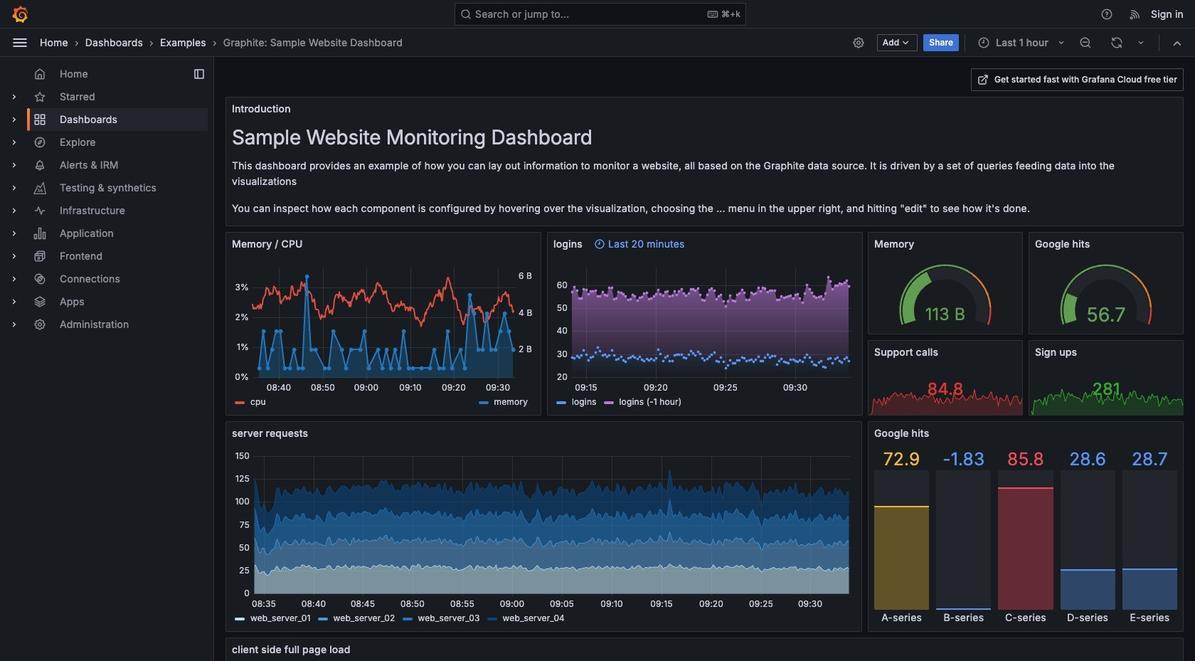 Task type: locate. For each thing, give the bounding box(es) containing it.
close menu image
[[11, 34, 28, 51]]

news image
[[1130, 7, 1142, 20]]

auto refresh turned off. choose refresh time interval image
[[1136, 37, 1147, 48]]

expand section starred image
[[9, 91, 20, 102]]

zoom out time range image
[[1080, 36, 1093, 49]]

expand section alerts & irm image
[[9, 159, 20, 171]]

refresh dashboard image
[[1111, 36, 1124, 49]]

undock menu image
[[194, 68, 205, 80]]

help image
[[1101, 7, 1114, 20]]

navigation element
[[0, 57, 214, 347]]



Task type: describe. For each thing, give the bounding box(es) containing it.
expand section explore image
[[9, 137, 20, 148]]

expand section administration image
[[9, 319, 20, 330]]

expand section infrastructure image
[[9, 205, 20, 216]]

expand section apps image
[[9, 296, 20, 307]]

expand section connections image
[[9, 273, 20, 285]]

grafana image
[[11, 5, 28, 22]]

expand section testing & synthetics image
[[9, 182, 20, 194]]

dashboard settings image
[[852, 36, 865, 49]]

expand section frontend image
[[9, 251, 20, 262]]

expand section application image
[[9, 228, 20, 239]]

expand section dashboards image
[[9, 114, 20, 125]]



